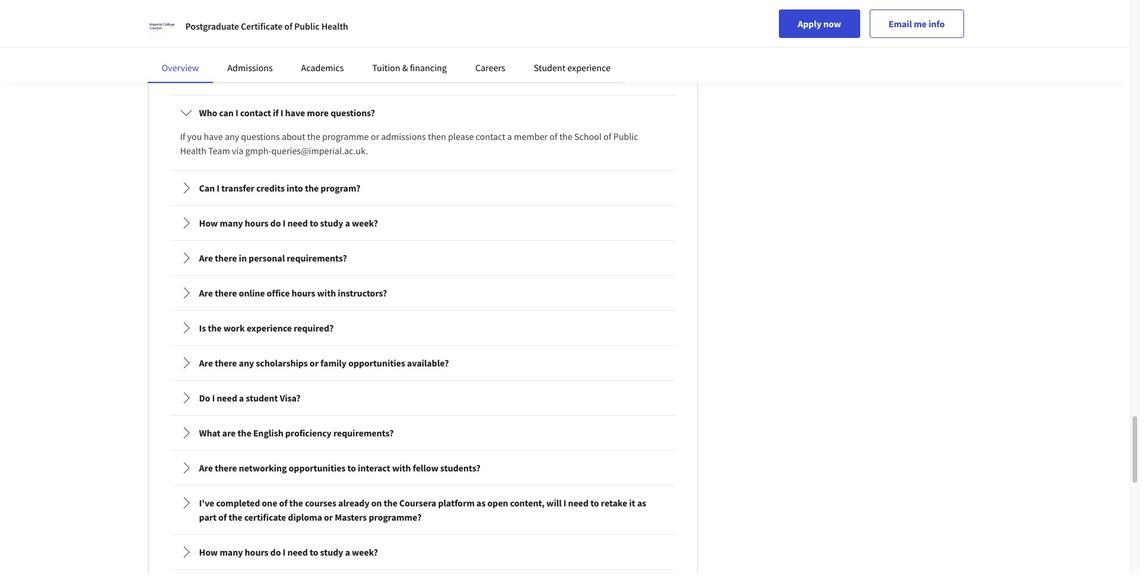 Task type: vqa. For each thing, say whether or not it's contained in the screenshot.
'apply' inside June 15th 2024 - Get your application fee waived when you apply by this date!
no



Task type: locate. For each thing, give the bounding box(es) containing it.
a left student
[[239, 392, 244, 404]]

1 vertical spatial experience
[[247, 322, 292, 334]]

health up accreditation
[[637, 0, 663, 10]]

there left online
[[215, 287, 237, 299]]

design,
[[421, 41, 450, 53]]

financing
[[410, 62, 447, 74]]

requirements? up the interact
[[334, 427, 394, 439]]

including
[[546, 55, 583, 67]]

week? down masters
[[352, 547, 378, 559]]

admissions
[[381, 131, 426, 143]]

a inside . this sets us apart from courses in countries such as the us and canada, where accreditation requirements are not suitable for a uk based programme. whilst this postgraduate certificate is not accredited by any particular agency or professional body, we have been able to design, develop and deliver an innovative and comprehensive public health curriculum which responds to the most recent developments in public health – including our own research discoveries - as our curriculum is unrestricted by specific criteria.
[[312, 27, 317, 39]]

experience right work
[[247, 322, 292, 334]]

able
[[392, 41, 409, 53]]

3 there from the top
[[215, 357, 237, 369]]

or left family
[[310, 357, 319, 369]]

1 vertical spatial are
[[222, 427, 236, 439]]

professional
[[261, 41, 310, 53]]

any up via
[[225, 131, 239, 143]]

study down program?
[[320, 217, 343, 229]]

hours right office
[[292, 287, 315, 299]]

or inside i've completed one of the courses already on the coursera platform as open content, will i need to retake it as part of the certificate diploma or masters programme?
[[324, 512, 333, 524]]

discoveries
[[180, 69, 224, 81]]

0 vertical spatial do
[[270, 217, 281, 229]]

who can i contact if i have more questions? button
[[171, 96, 675, 129]]

health down deliver
[[513, 55, 538, 67]]

health down 'you'
[[180, 145, 207, 157]]

1 horizontal spatial certificate
[[507, 27, 546, 39]]

public inside "agency for public health education accreditation"
[[610, 0, 635, 10]]

2 vertical spatial in
[[239, 252, 247, 264]]

how many hours do i need to study a week?
[[199, 217, 378, 229], [199, 547, 378, 559]]

1 vertical spatial how many hours do i need to study a week?
[[199, 547, 378, 559]]

there
[[215, 252, 237, 264], [215, 287, 237, 299], [215, 357, 237, 369], [215, 462, 237, 474]]

0 horizontal spatial contact
[[240, 107, 271, 119]]

0 horizontal spatial our
[[242, 69, 255, 81]]

to left retake
[[591, 497, 599, 509]]

2 how from the top
[[199, 547, 218, 559]]

2 vertical spatial any
[[239, 357, 254, 369]]

1 vertical spatial is
[[303, 69, 309, 81]]

0 vertical spatial any
[[627, 27, 641, 39]]

are there in personal requirements? button
[[171, 242, 675, 275]]

have
[[349, 41, 368, 53], [285, 107, 305, 119], [204, 131, 223, 143]]

by down accreditation
[[615, 27, 625, 39]]

1 vertical spatial do
[[270, 547, 281, 559]]

2 vertical spatial hours
[[245, 547, 269, 559]]

0 vertical spatial week?
[[352, 217, 378, 229]]

1 horizontal spatial courses
[[370, 13, 401, 24]]

public
[[180, 55, 205, 67], [486, 55, 511, 67]]

1 horizontal spatial health
[[513, 55, 538, 67]]

academics link
[[301, 62, 344, 74]]

0 vertical spatial study
[[320, 217, 343, 229]]

0 vertical spatial experience
[[568, 62, 611, 74]]

0 vertical spatial how many hours do i need to study a week?
[[199, 217, 378, 229]]

0 vertical spatial how many hours do i need to study a week? button
[[171, 207, 675, 240]]

in down develop
[[477, 55, 484, 67]]

0 horizontal spatial not
[[250, 27, 264, 39]]

have right we
[[349, 41, 368, 53]]

1 vertical spatial for
[[299, 27, 310, 39]]

hours up personal in the left of the page
[[245, 217, 269, 229]]

public up body,
[[294, 20, 320, 32]]

programme?
[[369, 512, 422, 524]]

how many hours do i need to study a week? button down can i transfer credits into the program? dropdown button at the top of the page
[[171, 207, 675, 240]]

1 horizontal spatial our
[[585, 55, 599, 67]]

have up team
[[204, 131, 223, 143]]

how down can
[[199, 217, 218, 229]]

experience
[[568, 62, 611, 74], [247, 322, 292, 334]]

0 vertical spatial public
[[610, 0, 635, 10]]

0 horizontal spatial by
[[361, 69, 371, 81]]

with
[[317, 287, 336, 299], [392, 462, 411, 474]]

1 horizontal spatial experience
[[568, 62, 611, 74]]

us
[[315, 13, 324, 24]]

are inside dropdown button
[[222, 427, 236, 439]]

how
[[199, 217, 218, 229], [199, 547, 218, 559]]

0 horizontal spatial have
[[204, 131, 223, 143]]

1 horizontal spatial and
[[510, 13, 526, 24]]

requirements?
[[287, 252, 347, 264], [334, 427, 394, 439]]

0 horizontal spatial public
[[180, 55, 205, 67]]

do down one
[[270, 547, 281, 559]]

0 vertical spatial with
[[317, 287, 336, 299]]

1 how many hours do i need to study a week? button from the top
[[171, 207, 675, 240]]

1 vertical spatial hours
[[292, 287, 315, 299]]

1 vertical spatial courses
[[305, 497, 337, 509]]

to
[[411, 41, 419, 53], [344, 55, 352, 67], [310, 217, 318, 229], [348, 462, 356, 474], [591, 497, 599, 509], [310, 547, 318, 559]]

the right 'is'
[[208, 322, 222, 334]]

to down diploma
[[310, 547, 318, 559]]

and down the postgraduate on the left
[[486, 41, 501, 53]]

public down particular
[[180, 55, 205, 67]]

0 horizontal spatial opportunities
[[289, 462, 346, 474]]

3 are from the top
[[199, 357, 213, 369]]

not up innovative on the top
[[556, 27, 570, 39]]

completed
[[216, 497, 260, 509]]

0 vertical spatial many
[[220, 217, 243, 229]]

0 vertical spatial courses
[[370, 13, 401, 24]]

do i need a student visa? button
[[171, 382, 675, 415]]

1 vertical spatial many
[[220, 547, 243, 559]]

1 horizontal spatial with
[[392, 462, 411, 474]]

1 horizontal spatial not
[[556, 27, 570, 39]]

agency for public health education accreditation
[[180, 0, 663, 24]]

1 vertical spatial requirements?
[[334, 427, 394, 439]]

experience down innovative on the top
[[568, 62, 611, 74]]

or left masters
[[324, 512, 333, 524]]

is down which
[[303, 69, 309, 81]]

by down most
[[361, 69, 371, 81]]

many down completed
[[220, 547, 243, 559]]

certificate up deliver
[[507, 27, 546, 39]]

public up accreditation
[[610, 0, 635, 10]]

sets
[[298, 13, 313, 24]]

0 vertical spatial certificate
[[507, 27, 546, 39]]

1 horizontal spatial in
[[403, 13, 410, 24]]

how down the part
[[199, 547, 218, 559]]

the up queries@imperial.ac.uk.
[[307, 131, 320, 143]]

are there in personal requirements?
[[199, 252, 347, 264]]

how many hours do i need to study a week? button down the i've completed one of the courses already on the coursera platform as open content, will i need to retake it as part of the certificate diploma or masters programme? dropdown button on the bottom
[[171, 536, 675, 569]]

not down accreditation
[[250, 27, 264, 39]]

contact
[[240, 107, 271, 119], [476, 131, 506, 143]]

health up -
[[207, 55, 232, 67]]

the
[[482, 13, 495, 24], [354, 55, 367, 67], [307, 131, 320, 143], [560, 131, 573, 143], [305, 182, 319, 194], [208, 322, 222, 334], [238, 427, 251, 439], [289, 497, 303, 509], [384, 497, 398, 509], [229, 512, 243, 524]]

2 horizontal spatial health
[[637, 0, 663, 10]]

email
[[889, 18, 912, 30]]

2 study from the top
[[320, 547, 343, 559]]

health
[[207, 55, 232, 67], [513, 55, 538, 67]]

2 how many hours do i need to study a week? from the top
[[199, 547, 378, 559]]

are inside are there any scholarships or family opportunities available? dropdown button
[[199, 357, 213, 369]]

1 horizontal spatial is
[[548, 27, 554, 39]]

masters
[[335, 512, 367, 524]]

there for networking
[[215, 462, 237, 474]]

week?
[[352, 217, 378, 229], [352, 547, 378, 559]]

1 vertical spatial health
[[322, 20, 348, 32]]

public down deliver
[[486, 55, 511, 67]]

1 vertical spatial curriculum
[[257, 69, 301, 81]]

do up are there in personal requirements?
[[270, 217, 281, 229]]

0 vertical spatial are
[[236, 27, 248, 39]]

this
[[435, 27, 450, 39]]

content,
[[510, 497, 545, 509]]

1 vertical spatial our
[[242, 69, 255, 81]]

there left personal in the left of the page
[[215, 252, 237, 264]]

2 vertical spatial have
[[204, 131, 223, 143]]

if
[[180, 131, 185, 143]]

are for are there any scholarships or family opportunities available?
[[199, 357, 213, 369]]

for inside "agency for public health education accreditation"
[[597, 0, 608, 10]]

1 vertical spatial opportunities
[[289, 462, 346, 474]]

questions?
[[331, 107, 375, 119]]

is down canada,
[[548, 27, 554, 39]]

or right agency
[[251, 41, 259, 53]]

4 are from the top
[[199, 462, 213, 474]]

about
[[282, 131, 305, 143]]

hours inside dropdown button
[[292, 287, 315, 299]]

1 horizontal spatial public
[[486, 55, 511, 67]]

0 vertical spatial our
[[585, 55, 599, 67]]

2 do from the top
[[270, 547, 281, 559]]

via
[[232, 145, 244, 157]]

from
[[349, 13, 368, 24]]

1 how many hours do i need to study a week? from the top
[[199, 217, 378, 229]]

2 not from the left
[[556, 27, 570, 39]]

and down accredited
[[587, 41, 602, 53]]

1 vertical spatial with
[[392, 462, 411, 474]]

0 vertical spatial for
[[597, 0, 608, 10]]

in inside dropdown button
[[239, 252, 247, 264]]

into
[[287, 182, 303, 194]]

1 horizontal spatial have
[[285, 107, 305, 119]]

0 horizontal spatial in
[[239, 252, 247, 264]]

agency
[[221, 41, 249, 53]]

to left the interact
[[348, 462, 356, 474]]

email me info button
[[870, 9, 964, 38]]

recent
[[391, 55, 416, 67]]

info
[[929, 18, 945, 30]]

as
[[472, 13, 480, 24], [231, 69, 240, 81], [477, 497, 486, 509], [637, 497, 647, 509]]

2 there from the top
[[215, 287, 237, 299]]

need right 'do'
[[217, 392, 237, 404]]

how many hours do i need to study a week? down diploma
[[199, 547, 378, 559]]

are inside are there in personal requirements? dropdown button
[[199, 252, 213, 264]]

for up accreditation
[[597, 0, 608, 10]]

have right the if at the left
[[285, 107, 305, 119]]

as right "it"
[[637, 497, 647, 509]]

deliver
[[503, 41, 530, 53]]

health up we
[[322, 20, 348, 32]]

4 there from the top
[[215, 462, 237, 474]]

study
[[320, 217, 343, 229], [320, 547, 343, 559]]

1 vertical spatial how many hours do i need to study a week? button
[[171, 536, 675, 569]]

unrestricted
[[311, 69, 359, 81]]

public inside if you have any questions about the programme or admissions then please contact a member of the school of public health team via gmph-queries@imperial.ac.uk.
[[614, 131, 639, 143]]

1 vertical spatial week?
[[352, 547, 378, 559]]

2 many from the top
[[220, 547, 243, 559]]

2 are from the top
[[199, 287, 213, 299]]

of right the part
[[219, 512, 227, 524]]

1 horizontal spatial by
[[615, 27, 625, 39]]

a inside dropdown button
[[239, 392, 244, 404]]

contact left the if at the left
[[240, 107, 271, 119]]

contact right please on the top left
[[476, 131, 506, 143]]

1 vertical spatial how
[[199, 547, 218, 559]]

1 there from the top
[[215, 252, 237, 264]]

0 vertical spatial health
[[637, 0, 663, 10]]

programme.
[[358, 27, 407, 39]]

courses up diploma
[[305, 497, 337, 509]]

are
[[236, 27, 248, 39], [222, 427, 236, 439]]

for down sets on the top left of page
[[299, 27, 310, 39]]

1 vertical spatial certificate
[[244, 512, 286, 524]]

1 vertical spatial any
[[225, 131, 239, 143]]

are
[[199, 252, 213, 264], [199, 287, 213, 299], [199, 357, 213, 369], [199, 462, 213, 474]]

a
[[312, 27, 317, 39], [508, 131, 512, 143], [345, 217, 350, 229], [239, 392, 244, 404], [345, 547, 350, 559]]

any inside . this sets us apart from courses in countries such as the us and canada, where accreditation requirements are not suitable for a uk based programme. whilst this postgraduate certificate is not accredited by any particular agency or professional body, we have been able to design, develop and deliver an innovative and comprehensive public health curriculum which responds to the most recent developments in public health – including our own research discoveries - as our curriculum is unrestricted by specific criteria.
[[627, 27, 641, 39]]

our left own
[[585, 55, 599, 67]]

how many hours do i need to study a week? button
[[171, 207, 675, 240], [171, 536, 675, 569]]

such
[[451, 13, 470, 24]]

0 horizontal spatial health
[[207, 55, 232, 67]]

2 vertical spatial public
[[614, 131, 639, 143]]

curriculum down agency
[[234, 55, 277, 67]]

family
[[321, 357, 347, 369]]

certificate
[[507, 27, 546, 39], [244, 512, 286, 524]]

public right "school"
[[614, 131, 639, 143]]

research
[[620, 55, 654, 67]]

how many hours do i need to study a week? down into
[[199, 217, 378, 229]]

1 vertical spatial contact
[[476, 131, 506, 143]]

1 vertical spatial in
[[477, 55, 484, 67]]

any inside if you have any questions about the programme or admissions then please contact a member of the school of public health team via gmph-queries@imperial.ac.uk.
[[225, 131, 239, 143]]

in left personal in the left of the page
[[239, 252, 247, 264]]

0 vertical spatial how
[[199, 217, 218, 229]]

personal
[[249, 252, 285, 264]]

1 are from the top
[[199, 252, 213, 264]]

certificate down one
[[244, 512, 286, 524]]

there left the networking
[[215, 462, 237, 474]]

2 public from the left
[[486, 55, 511, 67]]

0 vertical spatial opportunities
[[349, 357, 405, 369]]

1 vertical spatial study
[[320, 547, 343, 559]]

this
[[279, 13, 296, 24]]

0 vertical spatial have
[[349, 41, 368, 53]]

transfer
[[221, 182, 255, 194]]

our
[[585, 55, 599, 67], [242, 69, 255, 81]]

study down masters
[[320, 547, 343, 559]]

certificate inside i've completed one of the courses already on the coursera platform as open content, will i need to retake it as part of the certificate diploma or masters programme?
[[244, 512, 286, 524]]

0 vertical spatial requirements?
[[287, 252, 347, 264]]

requirements? inside dropdown button
[[334, 427, 394, 439]]

not
[[250, 27, 264, 39], [556, 27, 570, 39]]

0 horizontal spatial health
[[180, 145, 207, 157]]

it
[[629, 497, 636, 509]]

requirements? up the "are there online office hours with instructors?"
[[287, 252, 347, 264]]

0 vertical spatial in
[[403, 13, 410, 24]]

have inside if you have any questions about the programme or admissions then please contact a member of the school of public health team via gmph-queries@imperial.ac.uk.
[[204, 131, 223, 143]]

curriculum down which
[[257, 69, 301, 81]]

contact inside if you have any questions about the programme or admissions then please contact a member of the school of public health team via gmph-queries@imperial.ac.uk.
[[476, 131, 506, 143]]

need right will
[[568, 497, 589, 509]]

of right .
[[285, 20, 293, 32]]

of right member
[[550, 131, 558, 143]]

what are the english proficiency requirements? button
[[171, 417, 675, 450]]

and
[[510, 13, 526, 24], [486, 41, 501, 53], [587, 41, 602, 53]]

need down diploma
[[288, 547, 308, 559]]

there down work
[[215, 357, 237, 369]]

2 vertical spatial health
[[180, 145, 207, 157]]

with left instructors?
[[317, 287, 336, 299]]

i've completed one of the courses already on the coursera platform as open content, will i need to retake it as part of the certificate diploma or masters programme?
[[199, 497, 647, 524]]

courses up programme.
[[370, 13, 401, 24]]

0 horizontal spatial courses
[[305, 497, 337, 509]]

imperial college london logo image
[[148, 12, 176, 40]]

1 vertical spatial public
[[294, 20, 320, 32]]

are inside 'are there online office hours with instructors?' dropdown button
[[199, 287, 213, 299]]

need down into
[[288, 217, 308, 229]]

we
[[336, 41, 348, 53]]

a left the uk
[[312, 27, 317, 39]]

opportunities down proficiency
[[289, 462, 346, 474]]

0 horizontal spatial for
[[299, 27, 310, 39]]

2 horizontal spatial in
[[477, 55, 484, 67]]

0 vertical spatial contact
[[240, 107, 271, 119]]

or left admissions
[[371, 131, 379, 143]]

0 horizontal spatial is
[[303, 69, 309, 81]]

or inside . this sets us apart from courses in countries such as the us and canada, where accreditation requirements are not suitable for a uk based programme. whilst this postgraduate certificate is not accredited by any particular agency or professional body, we have been able to design, develop and deliver an innovative and comprehensive public health curriculum which responds to the most recent developments in public health – including our own research discoveries - as our curriculum is unrestricted by specific criteria.
[[251, 41, 259, 53]]

1 vertical spatial have
[[285, 107, 305, 119]]

week? down program?
[[352, 217, 378, 229]]

as right -
[[231, 69, 240, 81]]

1 horizontal spatial for
[[597, 0, 608, 10]]

a down masters
[[345, 547, 350, 559]]

there inside dropdown button
[[215, 252, 237, 264]]

are inside dropdown button
[[199, 462, 213, 474]]

as up the postgraduate on the left
[[472, 13, 480, 24]]

students?
[[441, 462, 481, 474]]

1 study from the top
[[320, 217, 343, 229]]

how many hours do i need to study a week? for second how many hours do i need to study a week? dropdown button from the bottom
[[199, 217, 378, 229]]

english
[[253, 427, 284, 439]]

countries
[[412, 13, 449, 24]]

0 horizontal spatial experience
[[247, 322, 292, 334]]

there for in
[[215, 252, 237, 264]]

1 horizontal spatial contact
[[476, 131, 506, 143]]

are right what
[[222, 427, 236, 439]]

0 horizontal spatial certificate
[[244, 512, 286, 524]]

any up comprehensive
[[627, 27, 641, 39]]

can
[[219, 107, 234, 119]]

proficiency
[[285, 427, 332, 439]]

coursera
[[399, 497, 437, 509]]

2 horizontal spatial have
[[349, 41, 368, 53]]

0 vertical spatial curriculum
[[234, 55, 277, 67]]

opportunities right family
[[349, 357, 405, 369]]



Task type: describe. For each thing, give the bounding box(es) containing it.
one
[[262, 497, 277, 509]]

to inside i've completed one of the courses already on the coursera platform as open content, will i need to retake it as part of the certificate diploma or masters programme?
[[591, 497, 599, 509]]

instructors?
[[338, 287, 387, 299]]

for inside . this sets us apart from courses in countries such as the us and canada, where accreditation requirements are not suitable for a uk based programme. whilst this postgraduate certificate is not accredited by any particular agency or professional body, we have been able to design, develop and deliver an innovative and comprehensive public health curriculum which responds to the most recent developments in public health – including our own research discoveries - as our curriculum is unrestricted by specific criteria.
[[299, 27, 310, 39]]

1 many from the top
[[220, 217, 243, 229]]

agency
[[566, 0, 595, 10]]

gmph-
[[245, 145, 272, 157]]

then
[[428, 131, 446, 143]]

education
[[180, 13, 220, 24]]

need inside i've completed one of the courses already on the coursera platform as open content, will i need to retake it as part of the certificate diploma or masters programme?
[[568, 497, 589, 509]]

2 horizontal spatial and
[[587, 41, 602, 53]]

0 horizontal spatial and
[[486, 41, 501, 53]]

is
[[199, 322, 206, 334]]

tuition & financing link
[[373, 62, 447, 74]]

if
[[273, 107, 279, 119]]

&
[[402, 62, 408, 74]]

certificate
[[241, 20, 283, 32]]

the left "english"
[[238, 427, 251, 439]]

are for are there networking opportunities to interact with fellow students?
[[199, 462, 213, 474]]

to right "able"
[[411, 41, 419, 53]]

. this sets us apart from courses in countries such as the us and canada, where accreditation requirements are not suitable for a uk based programme. whilst this postgraduate certificate is not accredited by any particular agency or professional body, we have been able to design, develop and deliver an innovative and comprehensive public health curriculum which responds to the most recent developments in public health – including our own research discoveries - as our curriculum is unrestricted by specific criteria.
[[180, 13, 665, 81]]

of right one
[[279, 497, 288, 509]]

on
[[371, 497, 382, 509]]

courses inside i've completed one of the courses already on the coursera platform as open content, will i need to retake it as part of the certificate diploma or masters programme?
[[305, 497, 337, 509]]

programme
[[322, 131, 369, 143]]

careers
[[476, 62, 506, 74]]

the right into
[[305, 182, 319, 194]]

are for are there online office hours with instructors?
[[199, 287, 213, 299]]

which
[[279, 55, 303, 67]]

questions
[[241, 131, 280, 143]]

are there networking opportunities to interact with fellow students? button
[[171, 452, 675, 485]]

any inside are there any scholarships or family opportunities available? dropdown button
[[239, 357, 254, 369]]

who
[[199, 107, 217, 119]]

is the work experience required?
[[199, 322, 334, 334]]

can
[[199, 182, 215, 194]]

apart
[[326, 13, 347, 24]]

i've
[[199, 497, 214, 509]]

will
[[547, 497, 562, 509]]

are there any scholarships or family opportunities available? button
[[171, 347, 675, 380]]

1 do from the top
[[270, 217, 281, 229]]

the left most
[[354, 55, 367, 67]]

what are the english proficiency requirements?
[[199, 427, 394, 439]]

1 how from the top
[[199, 217, 218, 229]]

more
[[307, 107, 329, 119]]

as left open
[[477, 497, 486, 509]]

do i need a student visa?
[[199, 392, 301, 404]]

0 vertical spatial by
[[615, 27, 625, 39]]

certificate inside . this sets us apart from courses in countries such as the us and canada, where accreditation requirements are not suitable for a uk based programme. whilst this postgraduate certificate is not accredited by any particular agency or professional body, we have been able to design, develop and deliver an innovative and comprehensive public health curriculum which responds to the most recent developments in public health – including our own research discoveries - as our curriculum is unrestricted by specific criteria.
[[507, 27, 546, 39]]

student experience link
[[534, 62, 611, 74]]

fellow
[[413, 462, 439, 474]]

1 health from the left
[[207, 55, 232, 67]]

there for any
[[215, 357, 237, 369]]

i inside i've completed one of the courses already on the coursera platform as open content, will i need to retake it as part of the certificate diploma or masters programme?
[[564, 497, 567, 509]]

have inside . this sets us apart from courses in countries such as the us and canada, where accreditation requirements are not suitable for a uk based programme. whilst this postgraduate certificate is not accredited by any particular agency or professional body, we have been able to design, develop and deliver an innovative and comprehensive public health curriculum which responds to the most recent developments in public health – including our own research discoveries - as our curriculum is unrestricted by specific criteria.
[[349, 41, 368, 53]]

of right "school"
[[604, 131, 612, 143]]

if you have any questions about the programme or admissions then please contact a member of the school of public health team via gmph-queries@imperial.ac.uk.
[[180, 131, 639, 157]]

who can i contact if i have more questions?
[[199, 107, 375, 119]]

health inside "agency for public health education accreditation"
[[637, 0, 663, 10]]

admissions link
[[228, 62, 273, 74]]

canada,
[[527, 13, 560, 24]]

to down the can i transfer credits into the program?
[[310, 217, 318, 229]]

academics
[[301, 62, 344, 74]]

the right on at left
[[384, 497, 398, 509]]

now
[[824, 18, 842, 30]]

requirements? inside dropdown button
[[287, 252, 347, 264]]

an
[[532, 41, 542, 53]]

agency for public health education accreditation link
[[180, 0, 663, 24]]

email me info
[[889, 18, 945, 30]]

work
[[224, 322, 245, 334]]

the down completed
[[229, 512, 243, 524]]

based
[[332, 27, 356, 39]]

are for are there in personal requirements?
[[199, 252, 213, 264]]

body,
[[312, 41, 334, 53]]

us
[[497, 13, 508, 24]]

whilst
[[409, 27, 433, 39]]

contact inside who can i contact if i have more questions? dropdown button
[[240, 107, 271, 119]]

.
[[275, 13, 277, 24]]

accreditation
[[222, 13, 275, 24]]

particular
[[180, 41, 219, 53]]

uk
[[319, 27, 330, 39]]

a down program?
[[345, 217, 350, 229]]

or inside if you have any questions about the programme or admissions then please contact a member of the school of public health team via gmph-queries@imperial.ac.uk.
[[371, 131, 379, 143]]

school
[[575, 131, 602, 143]]

online
[[239, 287, 265, 299]]

requirements
[[180, 27, 234, 39]]

platform
[[438, 497, 475, 509]]

1 horizontal spatial opportunities
[[349, 357, 405, 369]]

i've completed one of the courses already on the coursera platform as open content, will i need to retake it as part of the certificate diploma or masters programme? button
[[171, 487, 675, 534]]

careers link
[[476, 62, 506, 74]]

are there networking opportunities to interact with fellow students?
[[199, 462, 481, 474]]

what
[[199, 427, 221, 439]]

how many hours do i need to study a week? for 1st how many hours do i need to study a week? dropdown button from the bottom
[[199, 547, 378, 559]]

1 week? from the top
[[352, 217, 378, 229]]

2 health from the left
[[513, 55, 538, 67]]

criteria.
[[404, 69, 435, 81]]

been
[[370, 41, 390, 53]]

develop
[[452, 41, 484, 53]]

1 vertical spatial by
[[361, 69, 371, 81]]

0 horizontal spatial with
[[317, 287, 336, 299]]

do
[[199, 392, 210, 404]]

courses inside . this sets us apart from courses in countries such as the us and canada, where accreditation requirements are not suitable for a uk based programme. whilst this postgraduate certificate is not accredited by any particular agency or professional body, we have been able to design, develop and deliver an innovative and comprehensive public health curriculum which responds to the most recent developments in public health – including our own research discoveries - as our curriculum is unrestricted by specific criteria.
[[370, 13, 401, 24]]

student
[[534, 62, 566, 74]]

2 how many hours do i need to study a week? button from the top
[[171, 536, 675, 569]]

experience inside dropdown button
[[247, 322, 292, 334]]

member
[[514, 131, 548, 143]]

have inside dropdown button
[[285, 107, 305, 119]]

there for online
[[215, 287, 237, 299]]

overview link
[[162, 62, 199, 74]]

open
[[488, 497, 509, 509]]

program?
[[321, 182, 361, 194]]

scholarships
[[256, 357, 308, 369]]

are inside . this sets us apart from courses in countries such as the us and canada, where accreditation requirements are not suitable for a uk based programme. whilst this postgraduate certificate is not accredited by any particular agency or professional body, we have been able to design, develop and deliver an innovative and comprehensive public health curriculum which responds to the most recent developments in public health – including our own research discoveries - as our curriculum is unrestricted by specific criteria.
[[236, 27, 248, 39]]

to down we
[[344, 55, 352, 67]]

need inside do i need a student visa? dropdown button
[[217, 392, 237, 404]]

a inside if you have any questions about the programme or admissions then please contact a member of the school of public health team via gmph-queries@imperial.ac.uk.
[[508, 131, 512, 143]]

overview
[[162, 62, 199, 74]]

2 week? from the top
[[352, 547, 378, 559]]

1 public from the left
[[180, 55, 205, 67]]

comprehensive
[[604, 41, 665, 53]]

the left us
[[482, 13, 495, 24]]

accredited
[[571, 27, 613, 39]]

postgraduate
[[186, 20, 239, 32]]

the up diploma
[[289, 497, 303, 509]]

student experience
[[534, 62, 611, 74]]

the left "school"
[[560, 131, 573, 143]]

0 vertical spatial hours
[[245, 217, 269, 229]]

–
[[540, 55, 544, 67]]

postgraduate
[[452, 27, 505, 39]]

credits
[[256, 182, 285, 194]]

1 horizontal spatial health
[[322, 20, 348, 32]]

1 not from the left
[[250, 27, 264, 39]]

0 vertical spatial is
[[548, 27, 554, 39]]

apply now
[[798, 18, 842, 30]]

required?
[[294, 322, 334, 334]]

accreditation
[[588, 13, 641, 24]]

health inside if you have any questions about the programme or admissions then please contact a member of the school of public health team via gmph-queries@imperial.ac.uk.
[[180, 145, 207, 157]]

specific
[[372, 69, 403, 81]]

already
[[338, 497, 370, 509]]

tuition & financing
[[373, 62, 447, 74]]

responds
[[305, 55, 342, 67]]



